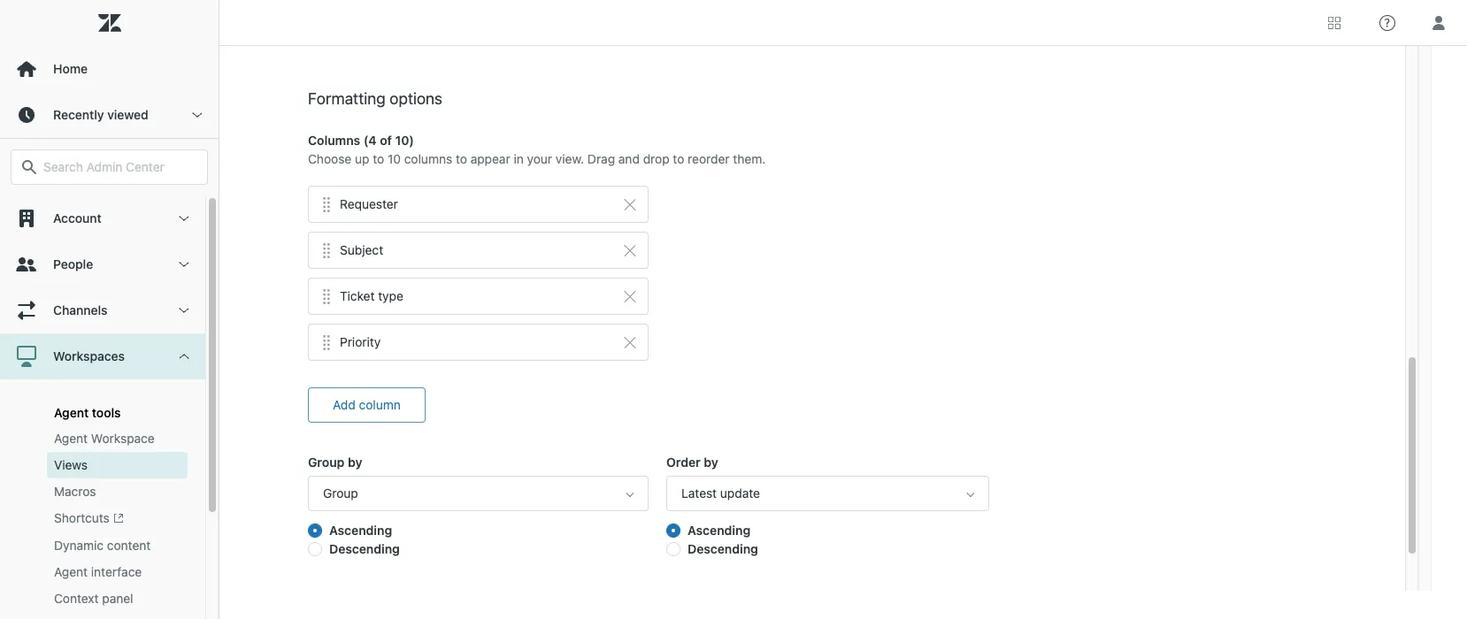 Task type: describe. For each thing, give the bounding box(es) containing it.
viewed
[[107, 107, 149, 122]]

context panel
[[54, 592, 133, 607]]

panel
[[102, 592, 133, 607]]

workspaces group
[[0, 380, 205, 620]]

macros element
[[54, 483, 96, 501]]

agent interface link
[[47, 560, 188, 586]]

dynamic content element
[[54, 538, 151, 555]]

agent workspace link
[[47, 426, 188, 452]]

shortcuts link
[[47, 505, 188, 533]]

channels
[[53, 303, 108, 318]]

agent for agent tools
[[54, 405, 89, 420]]

views element
[[54, 457, 88, 474]]

context panel element
[[54, 591, 133, 608]]

context panel link
[[47, 586, 188, 613]]

people button
[[0, 242, 205, 288]]

account button
[[0, 196, 205, 242]]

tree item inside 'primary' element
[[0, 334, 205, 620]]

help image
[[1380, 15, 1396, 31]]

user menu image
[[1428, 11, 1451, 34]]

agent tools
[[54, 405, 121, 420]]

tools
[[92, 405, 121, 420]]

dynamic content
[[54, 539, 151, 554]]

workspace
[[91, 431, 155, 446]]

account
[[53, 211, 102, 226]]

dynamic
[[54, 539, 104, 554]]

shortcuts element
[[54, 510, 124, 529]]

dynamic content link
[[47, 533, 188, 560]]



Task type: vqa. For each thing, say whether or not it's contained in the screenshot.
Agent to the top
yes



Task type: locate. For each thing, give the bounding box(es) containing it.
2 agent from the top
[[54, 431, 88, 446]]

0 vertical spatial agent
[[54, 405, 89, 420]]

agent for agent interface
[[54, 565, 88, 580]]

views
[[54, 458, 88, 473]]

agent tools element
[[54, 405, 121, 420]]

agent up views
[[54, 431, 88, 446]]

tree inside 'primary' element
[[0, 196, 219, 620]]

agent up context
[[54, 565, 88, 580]]

zendesk products image
[[1329, 16, 1341, 29]]

agent workspace
[[54, 431, 155, 446]]

2 vertical spatial agent
[[54, 565, 88, 580]]

recently viewed
[[53, 107, 149, 122]]

tree containing account
[[0, 196, 219, 620]]

macros
[[54, 484, 96, 499]]

tree item
[[0, 334, 205, 620]]

views link
[[47, 452, 188, 479]]

3 agent from the top
[[54, 565, 88, 580]]

shortcuts
[[54, 511, 110, 526]]

home button
[[0, 46, 219, 92]]

agent for agent workspace
[[54, 431, 88, 446]]

tree
[[0, 196, 219, 620]]

context
[[54, 592, 99, 607]]

tree item containing workspaces
[[0, 334, 205, 620]]

none search field inside 'primary' element
[[2, 150, 217, 185]]

1 vertical spatial agent
[[54, 431, 88, 446]]

recently
[[53, 107, 104, 122]]

agent interface
[[54, 565, 142, 580]]

interface
[[91, 565, 142, 580]]

recently viewed button
[[0, 92, 219, 138]]

home
[[53, 61, 88, 76]]

agent workspace element
[[54, 430, 155, 448]]

workspaces button
[[0, 334, 205, 380]]

agent
[[54, 405, 89, 420], [54, 431, 88, 446], [54, 565, 88, 580]]

macros link
[[47, 479, 188, 505]]

agent left tools
[[54, 405, 89, 420]]

1 agent from the top
[[54, 405, 89, 420]]

content
[[107, 539, 151, 554]]

workspaces
[[53, 349, 125, 364]]

agent interface element
[[54, 564, 142, 582]]

channels button
[[0, 288, 205, 334]]

Search Admin Center field
[[43, 159, 197, 175]]

people
[[53, 257, 93, 272]]

primary element
[[0, 0, 220, 620]]

None search field
[[2, 150, 217, 185]]



